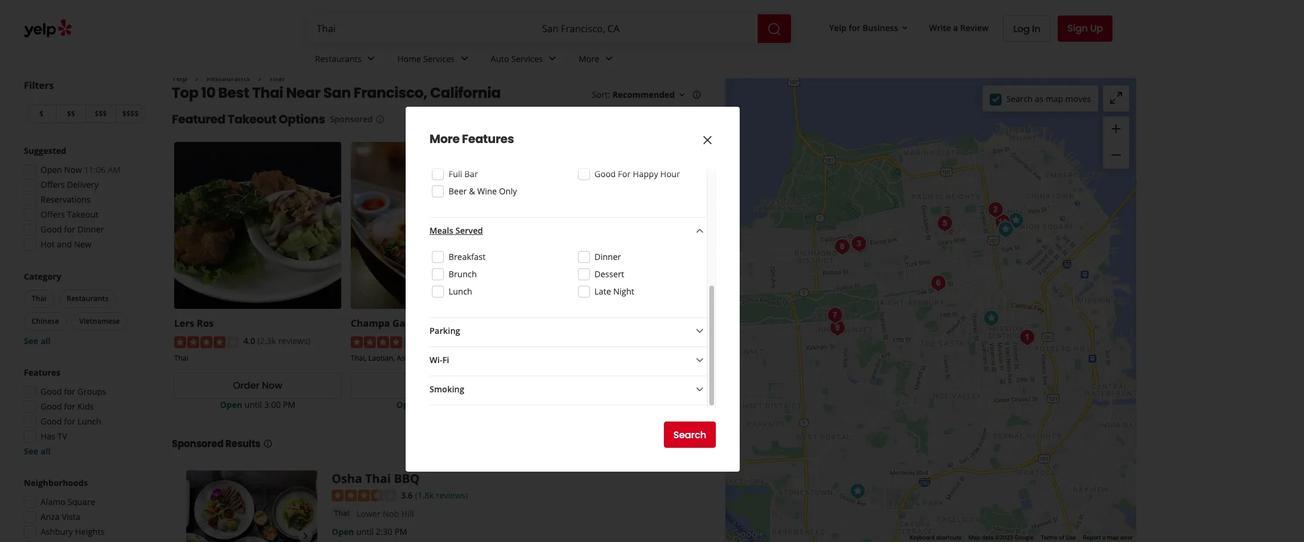 Task type: vqa. For each thing, say whether or not it's contained in the screenshot.
do at right top
no



Task type: describe. For each thing, give the bounding box(es) containing it.
open up "results"
[[220, 399, 242, 410]]

bar
[[465, 168, 478, 180]]

wine
[[477, 186, 497, 197]]

until up "results"
[[245, 399, 262, 410]]

good for good for kids
[[41, 401, 62, 412]]

alamo
[[41, 496, 65, 508]]

osha thai bbq image
[[186, 471, 317, 542]]

sign up link
[[1058, 16, 1113, 42]]

0 horizontal spatial thai button
[[24, 290, 54, 308]]

in
[[1032, 22, 1041, 36]]

champa garden link
[[351, 317, 428, 330]]

3.9 (998 reviews)
[[420, 336, 485, 347]]

fusion
[[417, 353, 439, 363]]

16 chevron right v2 image
[[255, 74, 264, 83]]

3.9 star rating image
[[351, 336, 415, 348]]

thai up wi-fi dropdown button
[[554, 317, 575, 330]]

24 chevron down v2 image for fi
[[693, 354, 707, 368]]

thai down 4 star rating image
[[174, 353, 188, 363]]

sponsored results
[[172, 437, 260, 451]]

3.6 link
[[401, 489, 413, 502]]

bbq for osha thai bbq link to the right
[[577, 317, 598, 330]]

yelp for yelp link
[[172, 73, 187, 84]]

good for good for happy hour
[[595, 168, 616, 180]]

near
[[286, 83, 321, 103]]

takeout for offers
[[67, 209, 98, 220]]

thai inside thai link
[[334, 509, 350, 519]]

3:00 for champa garden
[[441, 399, 457, 410]]

order now for champa garden
[[410, 379, 459, 393]]

thai up featured takeout options
[[252, 83, 283, 103]]

search image
[[767, 22, 782, 36]]

now for champa garden
[[439, 379, 459, 393]]

zoom in image
[[1109, 122, 1124, 136]]

1 horizontal spatial 3.6 star rating image
[[527, 336, 592, 348]]

francisco,
[[354, 83, 427, 103]]

suggested
[[24, 145, 66, 156]]

(1.8k reviews) link
[[415, 489, 468, 502]]

kothai republic image
[[826, 316, 849, 340]]

log
[[1014, 22, 1030, 36]]

$$$$ button
[[115, 104, 146, 123]]

takeout for featured
[[228, 111, 276, 128]]

chinese button
[[24, 313, 67, 331]]

champa garden image
[[846, 480, 870, 504]]

for for lunch
[[64, 416, 75, 427]]

yelp for yelp for business
[[830, 22, 847, 33]]

reviews) for lers ros
[[278, 336, 310, 347]]

up
[[1091, 21, 1103, 35]]

reviews) for osha thai bbq
[[631, 336, 663, 347]]

lers
[[174, 317, 194, 330]]

log in link
[[1003, 16, 1051, 42]]

business
[[863, 22, 898, 33]]

nob
[[383, 509, 399, 520]]

new
[[74, 239, 91, 250]]

wi-fi button
[[430, 354, 707, 369]]

auto services link
[[481, 43, 569, 78]]

full bar
[[449, 168, 478, 180]]

see all for category
[[24, 335, 51, 347]]

$$$ button
[[86, 104, 115, 123]]

1 vertical spatial osha thai bbq
[[332, 471, 420, 487]]

california
[[430, 83, 501, 103]]

brunch
[[449, 269, 477, 280]]

previous image
[[191, 529, 205, 542]]

$ button
[[26, 104, 56, 123]]

category
[[24, 271, 61, 282]]

champa garden
[[351, 317, 428, 330]]

hill
[[401, 509, 414, 520]]

3.6 (1.8k reviews)
[[597, 336, 663, 347]]

more for more
[[579, 53, 600, 64]]

oraan thai eatery image
[[847, 232, 871, 256]]

lower nob hill
[[357, 509, 414, 520]]

asian
[[397, 353, 415, 363]]

until down smoking dropdown button
[[598, 399, 615, 410]]

auto services
[[491, 53, 543, 64]]

khob khun thai cuisine & breakfast image
[[848, 234, 872, 258]]

reservations
[[41, 194, 91, 205]]

map for error
[[1107, 535, 1119, 541]]

lers ros image
[[994, 218, 1018, 242]]

search for search
[[674, 428, 707, 442]]

filters
[[24, 79, 54, 92]]

thai up lower nob hill
[[365, 471, 391, 487]]

sign up
[[1068, 21, 1103, 35]]

thai right 16 chevron right v2 icon
[[269, 73, 284, 84]]

open inside group
[[41, 164, 62, 175]]

1 horizontal spatial osha thai bbq link
[[527, 317, 598, 330]]

shortcuts
[[936, 535, 962, 541]]

sponsored for sponsored results
[[172, 437, 224, 451]]

24 chevron down v2 image for auto services
[[545, 52, 560, 66]]

0 horizontal spatial restaurants link
[[206, 73, 250, 84]]

keyboard
[[910, 535, 935, 541]]

for for groups
[[64, 386, 75, 397]]

1 vertical spatial osha thai bbq link
[[332, 471, 420, 487]]

sponsored for sponsored
[[330, 114, 373, 125]]

yelp link
[[172, 73, 187, 84]]

lower
[[357, 509, 381, 520]]

bbq for osha thai bbq link to the bottom
[[394, 471, 420, 487]]

good for lunch
[[41, 416, 101, 427]]

write a review link
[[925, 17, 994, 39]]

thai inside group
[[32, 294, 46, 304]]

breakfast
[[449, 251, 486, 263]]

sweet lime thai cuisine image
[[933, 212, 957, 236]]

$
[[39, 109, 43, 119]]

map data ©2023 google
[[969, 535, 1034, 541]]

am
[[108, 164, 121, 175]]

open down asian
[[397, 399, 419, 410]]

(998
[[434, 336, 451, 347]]

good for good for dinner
[[41, 224, 62, 235]]

restaurants for restaurants button
[[67, 294, 108, 304]]

ashbury heights
[[41, 526, 105, 538]]

dinner inside more features 'dialog'
[[595, 251, 621, 263]]

write
[[929, 22, 951, 33]]

terms
[[1041, 535, 1058, 541]]

24 chevron down v2 image for services
[[457, 52, 472, 66]]

terms of use link
[[1041, 535, 1076, 541]]

has
[[41, 431, 55, 442]]

0 horizontal spatial open until 2:30 pm
[[332, 527, 407, 538]]

late night
[[595, 286, 635, 297]]

for for dinner
[[64, 224, 75, 235]]

16 chevron right v2 image
[[192, 74, 202, 83]]

open down smoking dropdown button
[[573, 399, 595, 410]]

more features dialog
[[0, 0, 1305, 542]]

$$
[[67, 109, 75, 119]]

0 vertical spatial 2:30
[[617, 399, 634, 410]]

smoking button
[[430, 383, 707, 398]]

3:00 for lers ros
[[264, 399, 281, 410]]

0 vertical spatial (1.8k
[[611, 336, 629, 347]]

hot
[[41, 239, 55, 250]]

group containing neighborhoods
[[20, 477, 148, 542]]

lers ros
[[174, 317, 214, 330]]

use
[[1066, 535, 1076, 541]]

lers ros link
[[174, 317, 214, 330]]

restaurants button
[[59, 290, 116, 308]]

beer
[[449, 186, 467, 197]]

dessert
[[595, 269, 624, 280]]

group containing features
[[20, 367, 148, 458]]

marnee thai image
[[823, 304, 847, 328]]

for
[[618, 168, 631, 180]]

garden
[[393, 317, 428, 330]]

3.6 for 3.6 (1.8k reviews)
[[597, 336, 608, 347]]

$$$
[[95, 109, 107, 119]]

3.9
[[420, 336, 432, 347]]

ben thai cafe image
[[984, 198, 1008, 222]]

1 horizontal spatial thai link
[[332, 508, 352, 520]]

for for business
[[849, 22, 861, 33]]

now inside group
[[64, 164, 82, 175]]

reviews) for champa garden
[[453, 336, 485, 347]]

ashbury
[[41, 526, 73, 538]]

smoking
[[430, 384, 464, 395]]

ros
[[197, 317, 214, 330]]

groups
[[77, 386, 106, 397]]

review
[[961, 22, 989, 33]]

featured takeout options
[[172, 111, 325, 128]]

moves
[[1066, 93, 1091, 104]]



Task type: locate. For each thing, give the bounding box(es) containing it.
for up good for kids
[[64, 386, 75, 397]]

now
[[64, 164, 82, 175], [262, 379, 282, 393], [439, 379, 459, 393]]

restaurants link left 16 chevron right v2 icon
[[206, 73, 250, 84]]

(1.8k right 3.6 link
[[415, 490, 434, 501]]

offers for offers delivery
[[41, 179, 65, 190]]

offers up 'reservations'
[[41, 179, 65, 190]]

krua thai image
[[980, 307, 1003, 331]]

open until 3:00 pm for champa garden
[[397, 399, 472, 410]]

vietnamese button
[[72, 313, 128, 331]]

reviews) right (2.3k
[[278, 336, 310, 347]]

0 horizontal spatial map
[[1046, 93, 1064, 104]]

0 vertical spatial a
[[953, 22, 958, 33]]

chinese
[[32, 316, 59, 326]]

restaurants up vietnamese on the bottom left
[[67, 294, 108, 304]]

1 vertical spatial features
[[24, 367, 60, 378]]

hour
[[660, 168, 680, 180]]

1 3:00 from the left
[[264, 399, 281, 410]]

1 vertical spatial (1.8k
[[415, 490, 434, 501]]

0 horizontal spatial osha thai bbq
[[332, 471, 420, 487]]

24 chevron down v2 image
[[545, 52, 560, 66], [602, 52, 616, 66], [693, 141, 707, 155], [693, 383, 707, 397]]

reviews) right (998
[[453, 336, 485, 347]]

reviews) inside 'link'
[[436, 490, 468, 501]]

1 vertical spatial 3.6 star rating image
[[332, 490, 396, 502]]

bbq
[[577, 317, 598, 330], [394, 471, 420, 487]]

1 vertical spatial yelp
[[172, 73, 187, 84]]

0 horizontal spatial search
[[674, 428, 707, 442]]

osha thai bbq image
[[1004, 209, 1028, 233]]

16 info v2 image down 'business categories' element
[[692, 90, 702, 100]]

0 vertical spatial osha thai bbq
[[527, 317, 598, 330]]

order now link for ros
[[174, 373, 341, 399]]

more for more features
[[430, 131, 460, 147]]

3.6 star rating image up the lower
[[332, 490, 396, 502]]

for inside button
[[849, 22, 861, 33]]

see all button
[[24, 335, 51, 347], [24, 446, 51, 457]]

2:30 down lower nob hill
[[376, 527, 392, 538]]

thai,
[[351, 353, 367, 363]]

thai button left the lower
[[332, 508, 352, 520]]

2 horizontal spatial 16 info v2 image
[[692, 90, 702, 100]]

see all down has
[[24, 446, 51, 457]]

1 horizontal spatial yelp
[[830, 22, 847, 33]]

zoom out image
[[1109, 148, 1124, 162]]

1 offers from the top
[[41, 179, 65, 190]]

1 vertical spatial map
[[1107, 535, 1119, 541]]

0 vertical spatial features
[[462, 131, 514, 147]]

sort:
[[592, 89, 610, 100]]

good up good for lunch
[[41, 401, 62, 412]]

24 chevron down v2 image inside home services "link"
[[457, 52, 472, 66]]

order now down 4.0
[[233, 379, 282, 393]]

24 chevron down v2 image inside parking 'dropdown button'
[[693, 324, 707, 339]]

2 order from the left
[[410, 379, 436, 393]]

thai link right 16 chevron right v2 icon
[[269, 73, 284, 84]]

4.0 (2.3k reviews)
[[243, 336, 310, 347]]

order now link for garden
[[351, 373, 518, 399]]

1 services from the left
[[423, 53, 455, 64]]

all for features
[[41, 446, 51, 457]]

0 horizontal spatial 3:00
[[264, 399, 281, 410]]

more inside 'dialog'
[[430, 131, 460, 147]]

auto
[[491, 53, 509, 64]]

home services link
[[388, 43, 481, 78]]

0 horizontal spatial 3.6
[[401, 490, 413, 501]]

thai left the lower
[[334, 509, 350, 519]]

bbq down late on the bottom left
[[577, 317, 598, 330]]

farmhouse kitchen thai cuisine image
[[1015, 326, 1039, 350]]

offers delivery
[[41, 179, 99, 190]]

0 vertical spatial sponsored
[[330, 114, 373, 125]]

for left business
[[849, 22, 861, 33]]

restaurants
[[315, 53, 362, 64], [206, 73, 250, 84], [67, 294, 108, 304]]

google image
[[729, 527, 768, 542]]

reviews) down night at the left
[[631, 336, 663, 347]]

1 vertical spatial restaurants
[[206, 73, 250, 84]]

a for report
[[1103, 535, 1106, 541]]

good for groups
[[41, 386, 106, 397]]

google
[[1015, 535, 1034, 541]]

good for happy hour
[[595, 168, 680, 180]]

offers for offers takeout
[[41, 209, 65, 220]]

square
[[68, 496, 95, 508]]

3.6 up hill
[[401, 490, 413, 501]]

data
[[982, 535, 994, 541]]

2 offers from the top
[[41, 209, 65, 220]]

osha thai bbq
[[527, 317, 598, 330], [332, 471, 420, 487]]

see all down chinese button
[[24, 335, 51, 347]]

osha up the lower
[[332, 471, 362, 487]]

open until 3:00 pm down smoking
[[397, 399, 472, 410]]

1 order from the left
[[233, 379, 260, 393]]

3.6 star rating image up wi-fi dropdown button
[[527, 336, 592, 348]]

features up bar
[[462, 131, 514, 147]]

16 chevron down v2 image
[[901, 23, 910, 33]]

featured
[[172, 111, 225, 128]]

dinner up the new
[[77, 224, 104, 235]]

all down chinese button
[[41, 335, 51, 347]]

0 horizontal spatial yelp
[[172, 73, 187, 84]]

group containing category
[[21, 271, 148, 347]]

2 see all button from the top
[[24, 446, 51, 457]]

yelp for business
[[830, 22, 898, 33]]

features inside 'dialog'
[[462, 131, 514, 147]]

features up good for groups
[[24, 367, 60, 378]]

now down fi
[[439, 379, 459, 393]]

error
[[1121, 535, 1133, 541]]

0 horizontal spatial more
[[430, 131, 460, 147]]

24 chevron down v2 image for smoking
[[693, 383, 707, 397]]

thai down category
[[32, 294, 46, 304]]

vista
[[62, 511, 80, 523]]

until down the lower
[[356, 527, 374, 538]]

for down good for kids
[[64, 416, 75, 427]]

open
[[41, 164, 62, 175], [220, 399, 242, 410], [397, 399, 419, 410], [573, 399, 595, 410], [332, 527, 354, 538]]

0 horizontal spatial order now
[[233, 379, 282, 393]]

map
[[969, 535, 981, 541]]

see down chinese button
[[24, 335, 38, 347]]

2 all from the top
[[41, 446, 51, 457]]

group containing suggested
[[20, 145, 148, 254]]

0 vertical spatial see
[[24, 335, 38, 347]]

order now down the wi- at bottom
[[410, 379, 459, 393]]

muukata6395 thai charcoal bbq image
[[830, 235, 854, 259]]

thai button
[[24, 290, 54, 308], [332, 508, 352, 520]]

24 chevron down v2 image inside wi-fi dropdown button
[[693, 354, 707, 368]]

for for kids
[[64, 401, 75, 412]]

next image
[[298, 529, 313, 542]]

close image
[[701, 133, 715, 147]]

0 vertical spatial 3.6
[[597, 336, 608, 347]]

features inside group
[[24, 367, 60, 378]]

restaurants up san
[[315, 53, 362, 64]]

meals served button
[[430, 224, 707, 239]]

24 chevron down v2 image inside the meals served dropdown button
[[693, 224, 707, 238]]

top 10 best thai near san francisco, california
[[172, 83, 501, 103]]

good up has tv
[[41, 416, 62, 427]]

1 vertical spatial bbq
[[394, 471, 420, 487]]

order now link down the wi- at bottom
[[351, 373, 518, 399]]

thai link left the lower
[[332, 508, 352, 520]]

0 vertical spatial see all button
[[24, 335, 51, 347]]

more up sort:
[[579, 53, 600, 64]]

0 horizontal spatial osha
[[332, 471, 362, 487]]

1 horizontal spatial sponsored
[[330, 114, 373, 125]]

0 vertical spatial lunch
[[449, 286, 472, 297]]

lunch down brunch at the left of the page
[[449, 286, 472, 297]]

2 3:00 from the left
[[441, 399, 457, 410]]

expand map image
[[1109, 91, 1124, 105]]

0 horizontal spatial order now link
[[174, 373, 341, 399]]

search inside "button"
[[674, 428, 707, 442]]

house of thai image
[[991, 211, 1015, 235]]

16 info v2 image for top 10 best thai near san francisco, california
[[692, 90, 702, 100]]

1 horizontal spatial restaurants link
[[306, 43, 388, 78]]

osha thai bbq link up wi-fi dropdown button
[[527, 317, 598, 330]]

24 chevron down v2 image for more
[[602, 52, 616, 66]]

and
[[57, 239, 72, 250]]

beer & wine only
[[449, 186, 517, 197]]

1 vertical spatial offers
[[41, 209, 65, 220]]

1 see from the top
[[24, 335, 38, 347]]

$$$$
[[122, 109, 139, 119]]

for up good for lunch
[[64, 401, 75, 412]]

see all button for features
[[24, 446, 51, 457]]

24 chevron down v2 image for alcohol
[[693, 141, 707, 155]]

1 order now link from the left
[[174, 373, 341, 399]]

1 vertical spatial thai button
[[332, 508, 352, 520]]

0 vertical spatial takeout
[[228, 111, 276, 128]]

1 vertical spatial thai link
[[332, 508, 352, 520]]

sponsored left "results"
[[172, 437, 224, 451]]

for down the offers takeout
[[64, 224, 75, 235]]

hot and new
[[41, 239, 91, 250]]

None search field
[[307, 14, 794, 43]]

osha thai bbq up wi-fi dropdown button
[[527, 317, 598, 330]]

16 info v2 image right "results"
[[263, 439, 272, 449]]

osha up wi-fi dropdown button
[[527, 317, 552, 330]]

0 horizontal spatial 16 info v2 image
[[263, 439, 272, 449]]

lunch inside more features 'dialog'
[[449, 286, 472, 297]]

0 horizontal spatial bbq
[[394, 471, 420, 487]]

1 horizontal spatial services
[[511, 53, 543, 64]]

champa
[[351, 317, 390, 330]]

1 vertical spatial more
[[430, 131, 460, 147]]

fi
[[443, 354, 449, 366]]

(1.8k down night at the left
[[611, 336, 629, 347]]

24 chevron down v2 image
[[364, 52, 378, 66], [457, 52, 472, 66], [693, 224, 707, 238], [693, 324, 707, 339], [693, 354, 707, 368]]

offers down 'reservations'
[[41, 209, 65, 220]]

1 horizontal spatial search
[[1007, 93, 1033, 104]]

1 horizontal spatial 16 info v2 image
[[375, 115, 385, 124]]

a right write
[[953, 22, 958, 33]]

see for features
[[24, 446, 38, 457]]

0 horizontal spatial services
[[423, 53, 455, 64]]

now down 4.0 (2.3k reviews)
[[262, 379, 282, 393]]

1 horizontal spatial 3:00
[[441, 399, 457, 410]]

0 horizontal spatial osha thai bbq link
[[332, 471, 420, 487]]

see all button for category
[[24, 335, 51, 347]]

0 vertical spatial osha thai bbq link
[[527, 317, 598, 330]]

see all button down chinese button
[[24, 335, 51, 347]]

2:30 down smoking dropdown button
[[617, 399, 634, 410]]

terms of use
[[1041, 535, 1076, 541]]

4 star rating image
[[174, 336, 239, 348]]

open right next image
[[332, 527, 354, 538]]

see all button down has
[[24, 446, 51, 457]]

4.0
[[243, 336, 255, 347]]

osha thai bbq up 3.6 link
[[332, 471, 420, 487]]

home services
[[398, 53, 455, 64]]

services inside "link"
[[423, 53, 455, 64]]

home
[[398, 53, 421, 64]]

0 vertical spatial all
[[41, 335, 51, 347]]

open until 3:00 pm for lers ros
[[220, 399, 295, 410]]

see up neighborhoods
[[24, 446, 38, 457]]

takeout down best
[[228, 111, 276, 128]]

1 horizontal spatial order
[[410, 379, 436, 393]]

order for lers ros
[[233, 379, 260, 393]]

1 horizontal spatial osha thai bbq
[[527, 317, 598, 330]]

takeout up good for dinner
[[67, 209, 98, 220]]

order down fusion in the bottom left of the page
[[410, 379, 436, 393]]

1 horizontal spatial restaurants
[[206, 73, 250, 84]]

services right auto
[[511, 53, 543, 64]]

1 horizontal spatial osha
[[527, 317, 552, 330]]

restaurants link up san
[[306, 43, 388, 78]]

order for champa garden
[[410, 379, 436, 393]]

(2.3k
[[257, 336, 276, 347]]

0 horizontal spatial open until 3:00 pm
[[220, 399, 295, 410]]

map region
[[651, 72, 1262, 542]]

1 order now from the left
[[233, 379, 282, 393]]

2 vertical spatial restaurants
[[67, 294, 108, 304]]

3.6 star rating image
[[527, 336, 592, 348], [332, 490, 396, 502]]

1 horizontal spatial takeout
[[228, 111, 276, 128]]

a for write
[[953, 22, 958, 33]]

restaurants inside 'business categories' element
[[315, 53, 362, 64]]

osha thai bbq link
[[527, 317, 598, 330], [332, 471, 420, 487]]

1 see all button from the top
[[24, 335, 51, 347]]

1 vertical spatial 2:30
[[376, 527, 392, 538]]

lunch down kids at the bottom of the page
[[77, 416, 101, 427]]

1 horizontal spatial open until 2:30 pm
[[573, 399, 649, 410]]

open until 2:30 pm down the lower
[[332, 527, 407, 538]]

0 vertical spatial thai link
[[269, 73, 284, 84]]

(1.8k reviews)
[[415, 490, 468, 501]]

(1.8k
[[611, 336, 629, 347], [415, 490, 434, 501]]

24 chevron down v2 image inside smoking dropdown button
[[693, 383, 707, 397]]

1 vertical spatial takeout
[[67, 209, 98, 220]]

best
[[218, 83, 249, 103]]

1 horizontal spatial 3.6
[[597, 336, 608, 347]]

more link
[[569, 43, 626, 78]]

good left for
[[595, 168, 616, 180]]

bbq up 3.6 link
[[394, 471, 420, 487]]

0 horizontal spatial a
[[953, 22, 958, 33]]

24 chevron down v2 image inside alcohol dropdown button
[[693, 141, 707, 155]]

0 horizontal spatial lunch
[[77, 416, 101, 427]]

osha
[[527, 317, 552, 330], [332, 471, 362, 487]]

0 horizontal spatial thai link
[[269, 73, 284, 84]]

1 open until 3:00 pm from the left
[[220, 399, 295, 410]]

1 horizontal spatial a
[[1103, 535, 1106, 541]]

sponsored down san
[[330, 114, 373, 125]]

meals
[[430, 225, 453, 236]]

search for search as map moves
[[1007, 93, 1033, 104]]

san
[[323, 83, 351, 103]]

0 vertical spatial yelp
[[830, 22, 847, 33]]

(1.8k inside 'link'
[[415, 490, 434, 501]]

restaurants left 16 chevron right v2 icon
[[206, 73, 250, 84]]

map left error
[[1107, 535, 1119, 541]]

as
[[1035, 93, 1044, 104]]

meals served
[[430, 225, 483, 236]]

1 horizontal spatial features
[[462, 131, 514, 147]]

only
[[499, 186, 517, 197]]

0 vertical spatial map
[[1046, 93, 1064, 104]]

1 vertical spatial 16 info v2 image
[[375, 115, 385, 124]]

1 all from the top
[[41, 335, 51, 347]]

0 vertical spatial 16 info v2 image
[[692, 90, 702, 100]]

keyboard shortcuts button
[[910, 534, 962, 542]]

0 horizontal spatial 2:30
[[376, 527, 392, 538]]

more features
[[430, 131, 514, 147]]

anza vista
[[41, 511, 80, 523]]

all
[[41, 335, 51, 347], [41, 446, 51, 457]]

0 horizontal spatial (1.8k
[[415, 490, 434, 501]]

dinner up dessert
[[595, 251, 621, 263]]

1 vertical spatial see
[[24, 446, 38, 457]]

good
[[595, 168, 616, 180], [41, 224, 62, 235], [41, 386, 62, 397], [41, 401, 62, 412], [41, 416, 62, 427]]

2 horizontal spatial restaurants
[[315, 53, 362, 64]]

tv
[[58, 431, 67, 442]]

good for good for lunch
[[41, 416, 62, 427]]

wi-
[[430, 354, 443, 366]]

see all for features
[[24, 446, 51, 457]]

yelp inside button
[[830, 22, 847, 33]]

thai, laotian, asian fusion
[[351, 353, 439, 363]]

1 horizontal spatial order now link
[[351, 373, 518, 399]]

0 vertical spatial osha
[[527, 317, 552, 330]]

24 chevron down v2 image for served
[[693, 224, 707, 238]]

open down suggested
[[41, 164, 62, 175]]

good up hot
[[41, 224, 62, 235]]

1 see all from the top
[[24, 335, 51, 347]]

16 info v2 image down francisco, in the top of the page
[[375, 115, 385, 124]]

16 info v2 image
[[692, 90, 702, 100], [375, 115, 385, 124], [263, 439, 272, 449]]

dinner inside group
[[77, 224, 104, 235]]

order now link down 4.0
[[174, 373, 341, 399]]

open until 3:00 pm up "results"
[[220, 399, 295, 410]]

24 chevron down v2 image inside auto services link
[[545, 52, 560, 66]]

3.6 up wi-fi dropdown button
[[597, 336, 608, 347]]

1 vertical spatial sponsored
[[172, 437, 224, 451]]

report a map error
[[1083, 535, 1133, 541]]

offers
[[41, 179, 65, 190], [41, 209, 65, 220]]

order down 4.0
[[233, 379, 260, 393]]

good inside more features 'dialog'
[[595, 168, 616, 180]]

group
[[1103, 116, 1130, 169], [20, 145, 148, 254], [21, 271, 148, 347], [20, 367, 148, 458], [20, 477, 148, 542]]

0 vertical spatial bbq
[[577, 317, 598, 330]]

report a map error link
[[1083, 535, 1133, 541]]

2 see from the top
[[24, 446, 38, 457]]

alcohol
[[430, 142, 459, 153]]

2 see all from the top
[[24, 446, 51, 457]]

more inside 'business categories' element
[[579, 53, 600, 64]]

kids
[[77, 401, 94, 412]]

0 vertical spatial offers
[[41, 179, 65, 190]]

0 vertical spatial restaurants
[[315, 53, 362, 64]]

thai button down category
[[24, 290, 54, 308]]

all down has
[[41, 446, 51, 457]]

2 services from the left
[[511, 53, 543, 64]]

results
[[225, 437, 260, 451]]

offers takeout
[[41, 209, 98, 220]]

yelp left 16 chevron right v2 image
[[172, 73, 187, 84]]

1 horizontal spatial bbq
[[577, 317, 598, 330]]

reviews) right 3.6 link
[[436, 490, 468, 501]]

now for lers ros
[[262, 379, 282, 393]]

full
[[449, 168, 462, 180]]

vietnamese
[[79, 316, 120, 326]]

1 horizontal spatial lunch
[[449, 286, 472, 297]]

more up full
[[430, 131, 460, 147]]

see
[[24, 335, 38, 347], [24, 446, 38, 457]]

1 horizontal spatial dinner
[[595, 251, 621, 263]]

search
[[1007, 93, 1033, 104], [674, 428, 707, 442]]

wi-fi
[[430, 354, 449, 366]]

map for moves
[[1046, 93, 1064, 104]]

map right as
[[1046, 93, 1064, 104]]

slideshow element
[[186, 471, 317, 542]]

services right home
[[423, 53, 455, 64]]

1 vertical spatial see all button
[[24, 446, 51, 457]]

good for good for groups
[[41, 386, 62, 397]]

24 chevron down v2 image inside more link
[[602, 52, 616, 66]]

open until 2:30 pm down smoking dropdown button
[[573, 399, 649, 410]]

1 vertical spatial open until 2:30 pm
[[332, 527, 407, 538]]

0 vertical spatial search
[[1007, 93, 1033, 104]]

for
[[849, 22, 861, 33], [64, 224, 75, 235], [64, 386, 75, 397], [64, 401, 75, 412], [64, 416, 75, 427]]

services for home services
[[423, 53, 455, 64]]

1 horizontal spatial more
[[579, 53, 600, 64]]

osha thai bbq link up 3.6 link
[[332, 471, 420, 487]]

services for auto services
[[511, 53, 543, 64]]

2 order now from the left
[[410, 379, 459, 393]]

1 horizontal spatial order now
[[410, 379, 459, 393]]

0 vertical spatial more
[[579, 53, 600, 64]]

0 vertical spatial 3.6 star rating image
[[527, 336, 592, 348]]

all for category
[[41, 335, 51, 347]]

1 vertical spatial search
[[674, 428, 707, 442]]

see for category
[[24, 335, 38, 347]]

0 vertical spatial dinner
[[77, 224, 104, 235]]

mangrove kitchen image
[[926, 272, 950, 295]]

2 open until 3:00 pm from the left
[[397, 399, 472, 410]]

search as map moves
[[1007, 93, 1091, 104]]

good for dinner
[[41, 224, 104, 235]]

order now for lers ros
[[233, 379, 282, 393]]

1 horizontal spatial open until 3:00 pm
[[397, 399, 472, 410]]

yelp left business
[[830, 22, 847, 33]]

restaurants inside button
[[67, 294, 108, 304]]

2 order now link from the left
[[351, 373, 518, 399]]

11:06
[[84, 164, 106, 175]]

1 vertical spatial osha
[[332, 471, 362, 487]]

16 info v2 image for featured takeout options
[[375, 115, 385, 124]]

now up the offers delivery at the left of page
[[64, 164, 82, 175]]

business categories element
[[306, 43, 1113, 78]]

3.6 for 3.6
[[401, 490, 413, 501]]

until down smoking
[[421, 399, 439, 410]]

0 vertical spatial open until 2:30 pm
[[573, 399, 649, 410]]

0 horizontal spatial sponsored
[[172, 437, 224, 451]]

&
[[469, 186, 475, 197]]

good up good for kids
[[41, 386, 62, 397]]

good for kids
[[41, 401, 94, 412]]

restaurants for rightmost restaurants link
[[315, 53, 362, 64]]



